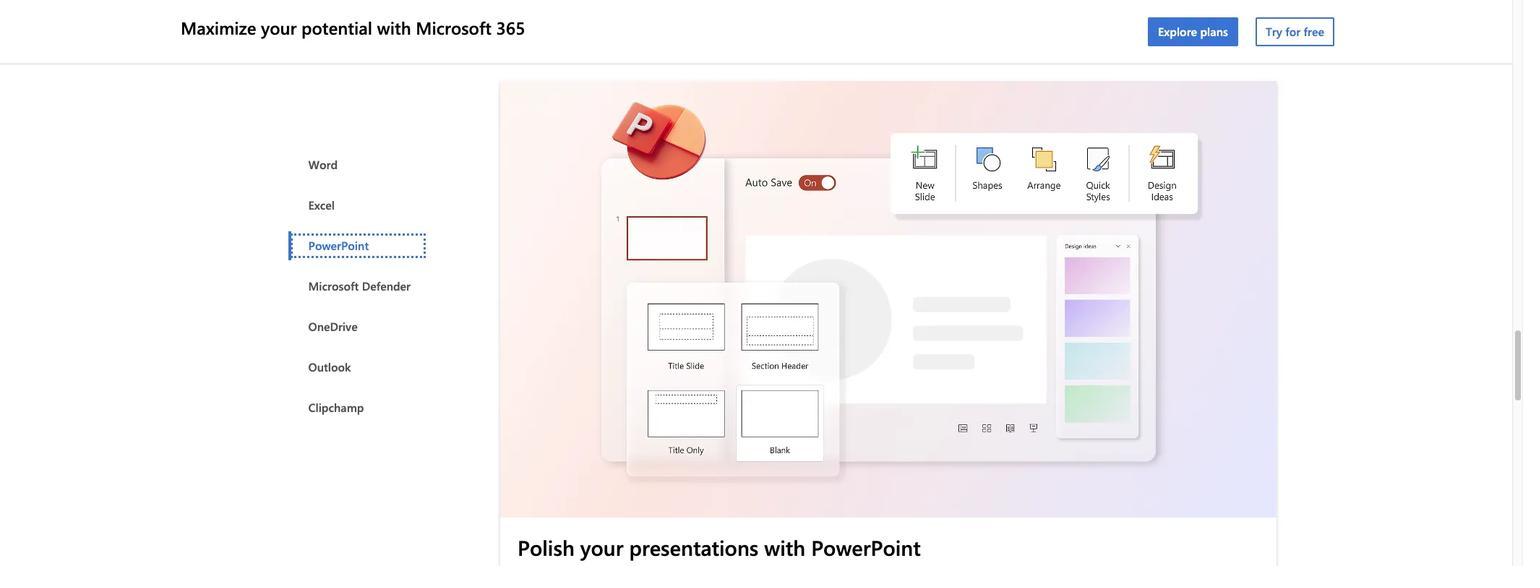 Task type: vqa. For each thing, say whether or not it's contained in the screenshot.
Shopper
no



Task type: locate. For each thing, give the bounding box(es) containing it.
1 vertical spatial with
[[764, 534, 806, 561]]

tab list
[[288, 150, 428, 434]]

clipchamp
[[308, 400, 364, 415]]

1 horizontal spatial microsoft
[[416, 16, 492, 39]]

0 horizontal spatial microsoft
[[308, 278, 359, 293]]

your inside 'explore plans' element
[[261, 16, 297, 39]]

your left potential
[[261, 16, 297, 39]]

microsoft left 365
[[416, 16, 492, 39]]

try for free link
[[1256, 17, 1335, 46]]

presentations
[[629, 534, 759, 561]]

microsoft up onedrive
[[308, 278, 359, 293]]

polish
[[518, 534, 575, 561]]

microsoft defender link
[[291, 272, 428, 301]]

0 horizontal spatial powerpoint
[[308, 238, 369, 253]]

1 horizontal spatial your
[[580, 534, 624, 561]]

your for polish
[[580, 534, 624, 561]]

0 vertical spatial your
[[261, 16, 297, 39]]

explore plans link
[[1148, 17, 1238, 46]]

with
[[377, 16, 411, 39], [764, 534, 806, 561]]

onedrive
[[308, 319, 358, 334]]

0 vertical spatial microsoft
[[416, 16, 492, 39]]

your right polish
[[580, 534, 624, 561]]

powerpoint
[[308, 238, 369, 253], [811, 534, 921, 561]]

0 vertical spatial with
[[377, 16, 411, 39]]

your
[[261, 16, 297, 39], [580, 534, 624, 561]]

onedrive link
[[291, 312, 428, 341]]

0 horizontal spatial with
[[377, 16, 411, 39]]

1 vertical spatial powerpoint
[[811, 534, 921, 561]]

0 horizontal spatial your
[[261, 16, 297, 39]]

microsoft
[[416, 16, 492, 39], [308, 278, 359, 293]]

try
[[1266, 24, 1282, 39]]

microsoft defender
[[308, 278, 411, 293]]

with for presentations
[[764, 534, 806, 561]]

outlook link
[[291, 353, 428, 382]]

tab list containing word
[[288, 150, 428, 434]]

potential
[[302, 16, 372, 39]]

try for free
[[1266, 24, 1325, 39]]

1 vertical spatial microsoft
[[308, 278, 359, 293]]

1 horizontal spatial with
[[764, 534, 806, 561]]

1 horizontal spatial powerpoint
[[811, 534, 921, 561]]

maximize
[[181, 16, 256, 39]]

excel link
[[291, 191, 428, 220]]

0 vertical spatial powerpoint
[[308, 238, 369, 253]]

with inside 'explore plans' element
[[377, 16, 411, 39]]

your for maximize
[[261, 16, 297, 39]]

1 vertical spatial your
[[580, 534, 624, 561]]

explore plans element
[[178, 0, 1343, 64]]



Task type: describe. For each thing, give the bounding box(es) containing it.
explore plans
[[1158, 24, 1228, 39]]

clipchamp link
[[291, 393, 428, 422]]

maximize your potential with microsoft 365
[[181, 16, 525, 39]]

powerpoint link
[[288, 231, 428, 260]]

excel
[[308, 197, 335, 212]]

for
[[1286, 24, 1301, 39]]

polish your presentations with powerpoint
[[518, 534, 921, 561]]

word link
[[291, 150, 428, 179]]

plans
[[1201, 24, 1228, 39]]

microsoft inside 'link'
[[308, 278, 359, 293]]

free
[[1304, 24, 1325, 39]]

word
[[308, 157, 338, 172]]

explore
[[1158, 24, 1197, 39]]

with for potential
[[377, 16, 411, 39]]

outlook
[[308, 359, 351, 374]]

defender
[[362, 278, 411, 293]]

microsoft inside 'explore plans' element
[[416, 16, 492, 39]]

365
[[496, 16, 525, 39]]



